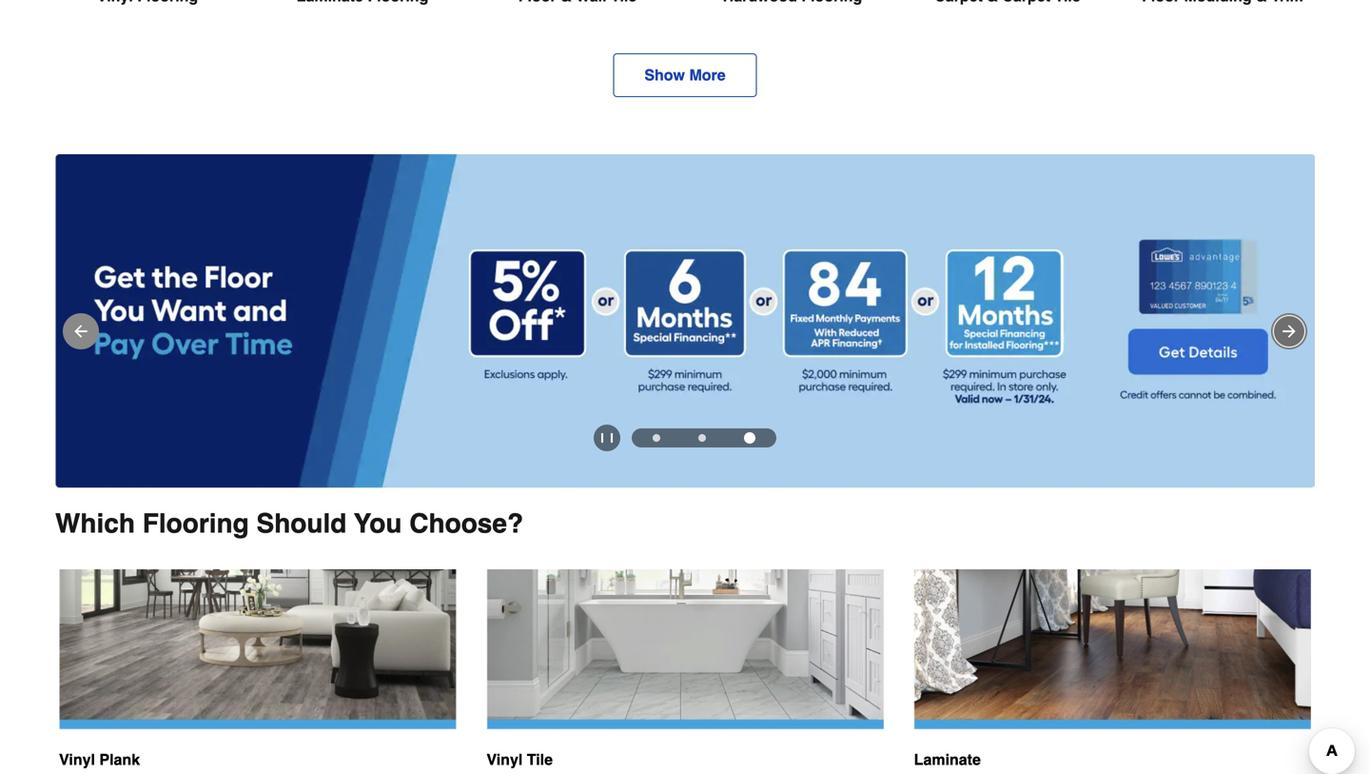 Task type: vqa. For each thing, say whether or not it's contained in the screenshot.
the Should on the bottom of page
yes



Task type: locate. For each thing, give the bounding box(es) containing it.
vinyl
[[59, 751, 95, 768], [487, 751, 523, 768]]

show more button
[[613, 53, 758, 97]]

get the floor you want and pay over time. exclusions apply. image
[[55, 154, 1316, 488]]

0 horizontal spatial vinyl
[[59, 751, 95, 768]]

vinyl left tile
[[487, 751, 523, 768]]

vinyl for vinyl tile
[[487, 751, 523, 768]]

flooring
[[143, 508, 249, 539]]

a bathroom with a freestanding white bathtub and gray vinyl tile flooring. image
[[487, 569, 884, 729]]

1 horizontal spatial vinyl
[[487, 751, 523, 768]]

2 vinyl from the left
[[487, 751, 523, 768]]

1 vinyl from the left
[[59, 751, 95, 768]]

arrow left image
[[71, 322, 90, 341]]

which flooring should you choose?
[[55, 508, 524, 539]]

vinyl left plank
[[59, 751, 95, 768]]

scroll to item #1 element
[[634, 434, 680, 442]]

show
[[645, 66, 685, 84]]



Task type: describe. For each thing, give the bounding box(es) containing it.
show more
[[645, 66, 726, 84]]

scroll to item #2 element
[[680, 434, 725, 442]]

vinyl tile
[[487, 751, 553, 768]]

arrow right image
[[1281, 322, 1300, 341]]

choose?
[[410, 508, 524, 539]]

an office with medium-brown wood plank laminate flooring. image
[[915, 569, 1312, 729]]

you
[[354, 508, 402, 539]]

vinyl for vinyl plank
[[59, 751, 95, 768]]

tile
[[527, 751, 553, 768]]

which
[[55, 508, 135, 539]]

plank
[[99, 751, 140, 768]]

a living room with a white sofa, a cream and oak ottoman and gray-beige vinyl plank flooring. image
[[59, 569, 456, 729]]

laminate
[[915, 751, 981, 768]]

vinyl plank
[[59, 751, 140, 768]]

more
[[690, 66, 726, 84]]

should
[[257, 508, 347, 539]]

scroll to item #3 element
[[725, 432, 775, 444]]



